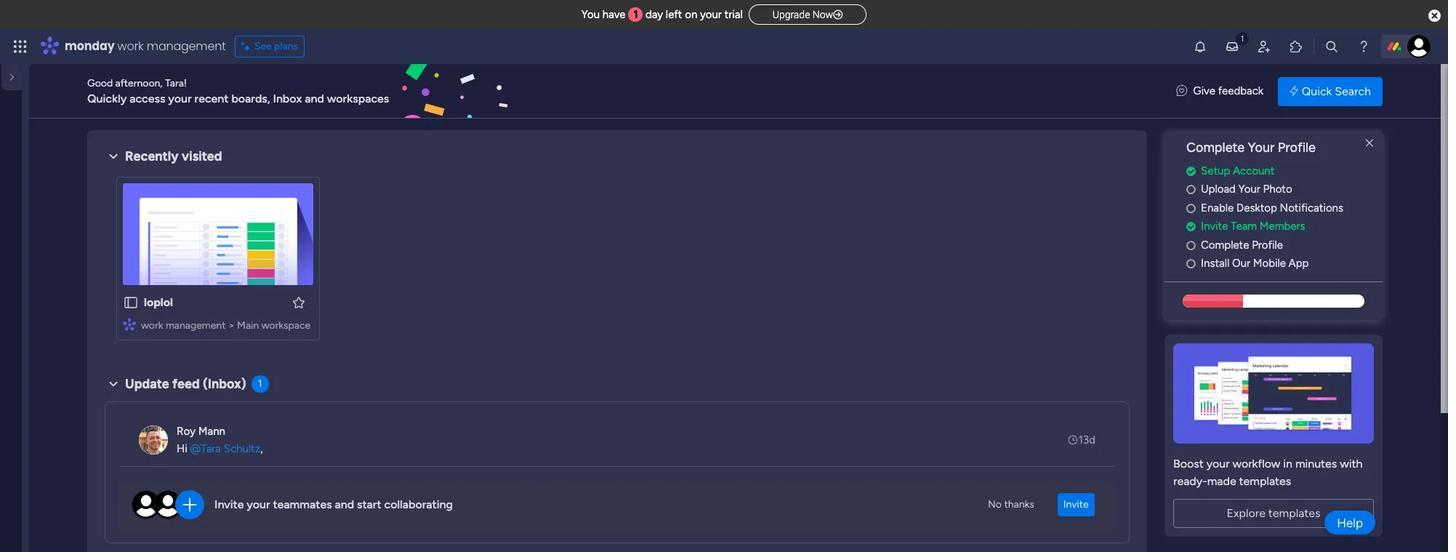 Task type: describe. For each thing, give the bounding box(es) containing it.
1 vertical spatial management
[[166, 319, 226, 332]]

made
[[1208, 474, 1237, 488]]

your inside good afternoon, tara! quickly access your recent boards, inbox and workspaces
[[168, 91, 192, 105]]

v2 bolt switch image
[[1290, 83, 1299, 99]]

help button
[[1325, 511, 1376, 535]]

>
[[228, 319, 235, 332]]

explore templates button
[[1174, 499, 1375, 528]]

trial
[[725, 8, 743, 21]]

good afternoon, tara! quickly access your recent boards, inbox and workspaces
[[87, 77, 389, 105]]

complete profile
[[1202, 238, 1284, 252]]

invite your teammates and start collaborating
[[215, 498, 453, 511]]

complete your profile
[[1187, 140, 1316, 156]]

ready-
[[1174, 474, 1208, 488]]

our
[[1233, 257, 1251, 270]]

notifications image
[[1194, 39, 1208, 54]]

your inside boost your workflow in minutes with ready-made templates
[[1207, 457, 1230, 470]]

work management > main workspace
[[141, 319, 311, 332]]

team
[[1231, 220, 1258, 233]]

account
[[1234, 164, 1275, 177]]

upload your photo link
[[1187, 181, 1383, 198]]

you have 1 day left on your trial
[[582, 8, 743, 21]]

see plans
[[254, 40, 298, 52]]

invite inside 'invite' button
[[1064, 498, 1089, 511]]

1 horizontal spatial and
[[335, 498, 354, 511]]

1 vertical spatial profile
[[1253, 238, 1284, 252]]

recently visited
[[125, 148, 222, 164]]

monday
[[65, 38, 115, 55]]

0 vertical spatial 1
[[634, 8, 639, 21]]

upgrade now
[[773, 9, 834, 20]]

see plans button
[[235, 36, 305, 57]]

install
[[1202, 257, 1230, 270]]

workspace
[[261, 319, 311, 332]]

main
[[237, 319, 259, 332]]

invite team members link
[[1187, 218, 1383, 235]]

minutes
[[1296, 457, 1338, 470]]

roy mann image
[[139, 425, 168, 455]]

invite for team
[[1202, 220, 1229, 233]]

on
[[685, 8, 698, 21]]

update feed (inbox)
[[125, 376, 246, 392]]

your for upload
[[1239, 183, 1261, 196]]

search
[[1336, 84, 1372, 98]]

templates image image
[[1178, 343, 1370, 444]]

circle o image for upload
[[1187, 184, 1196, 195]]

dapulse x slim image
[[1362, 135, 1379, 152]]

boost
[[1174, 457, 1204, 470]]

recent
[[195, 91, 229, 105]]

inbox
[[273, 91, 302, 105]]

mobile
[[1254, 257, 1287, 270]]

setup account link
[[1187, 163, 1383, 179]]

upgrade now link
[[749, 4, 867, 25]]

now
[[813, 9, 834, 20]]

upload your photo
[[1202, 183, 1293, 196]]

invite for your
[[215, 498, 244, 511]]

left
[[666, 8, 683, 21]]

with
[[1341, 457, 1363, 470]]

have
[[603, 8, 626, 21]]

collaborating
[[384, 498, 453, 511]]

afternoon,
[[115, 77, 163, 89]]

workspaces
[[327, 91, 389, 105]]

enable desktop notifications
[[1202, 201, 1344, 214]]

circle o image for enable
[[1187, 203, 1196, 214]]

monday work management
[[65, 38, 226, 55]]

tara schultz image
[[1408, 35, 1431, 58]]

invite team members
[[1202, 220, 1306, 233]]

your right on
[[700, 8, 722, 21]]

visited
[[182, 148, 222, 164]]

v2 user feedback image
[[1177, 83, 1188, 99]]

teammates
[[273, 498, 332, 511]]

setup
[[1202, 164, 1231, 177]]

check circle image
[[1187, 221, 1196, 232]]

upgrade
[[773, 9, 811, 20]]

you
[[582, 8, 600, 21]]

close update feed (inbox) image
[[105, 375, 122, 393]]

explore
[[1227, 506, 1266, 520]]

roy mann
[[177, 425, 225, 438]]

start
[[357, 498, 382, 511]]

0 vertical spatial profile
[[1278, 140, 1316, 156]]

dapulse rightstroke image
[[834, 9, 843, 20]]



Task type: locate. For each thing, give the bounding box(es) containing it.
dapulse close image
[[1429, 9, 1442, 23]]

templates right explore
[[1269, 506, 1321, 520]]

add to favorites image
[[292, 295, 306, 309]]

your down the account
[[1239, 183, 1261, 196]]

1 left day
[[634, 8, 639, 21]]

circle o image inside install our mobile app link
[[1187, 258, 1196, 269]]

help image
[[1357, 39, 1372, 54]]

management left >
[[166, 319, 226, 332]]

boost your workflow in minutes with ready-made templates
[[1174, 457, 1363, 488]]

help
[[1338, 515, 1364, 530]]

feed
[[172, 376, 200, 392]]

complete up the install
[[1202, 238, 1250, 252]]

1 image
[[1236, 30, 1250, 46]]

1 right (inbox)
[[258, 377, 262, 390]]

circle o image
[[1187, 203, 1196, 214], [1187, 258, 1196, 269]]

1 vertical spatial circle o image
[[1187, 258, 1196, 269]]

option
[[0, 203, 22, 206]]

profile up setup account link
[[1278, 140, 1316, 156]]

and inside good afternoon, tara! quickly access your recent boards, inbox and workspaces
[[305, 91, 324, 105]]

thanks
[[1005, 498, 1035, 511]]

your up the account
[[1249, 140, 1275, 156]]

templates down workflow
[[1240, 474, 1292, 488]]

0 vertical spatial your
[[1249, 140, 1275, 156]]

1 circle o image from the top
[[1187, 184, 1196, 195]]

1 circle o image from the top
[[1187, 203, 1196, 214]]

no thanks
[[988, 498, 1035, 511]]

profile
[[1278, 140, 1316, 156], [1253, 238, 1284, 252]]

public board image
[[123, 295, 139, 311]]

1 vertical spatial your
[[1239, 183, 1261, 196]]

search everything image
[[1325, 39, 1340, 54]]

2 circle o image from the top
[[1187, 258, 1196, 269]]

app
[[1289, 257, 1310, 270]]

1 vertical spatial complete
[[1202, 238, 1250, 252]]

1
[[634, 8, 639, 21], [258, 377, 262, 390]]

circle o image for install
[[1187, 258, 1196, 269]]

management
[[147, 38, 226, 55], [166, 319, 226, 332]]

workspace options image
[[10, 144, 25, 159]]

install our mobile app
[[1202, 257, 1310, 270]]

your for complete
[[1249, 140, 1275, 156]]

members
[[1260, 220, 1306, 233]]

complete for complete profile
[[1202, 238, 1250, 252]]

see
[[254, 40, 272, 52]]

1 horizontal spatial 1
[[634, 8, 639, 21]]

update
[[125, 376, 169, 392]]

1 vertical spatial templates
[[1269, 506, 1321, 520]]

0 vertical spatial management
[[147, 38, 226, 55]]

1 vertical spatial 1
[[258, 377, 262, 390]]

your
[[1249, 140, 1275, 156], [1239, 183, 1261, 196]]

complete for complete your profile
[[1187, 140, 1245, 156]]

management up tara!
[[147, 38, 226, 55]]

2 circle o image from the top
[[1187, 240, 1196, 251]]

circle o image inside enable desktop notifications "link"
[[1187, 203, 1196, 214]]

circle o image down check circle image
[[1187, 240, 1196, 251]]

photo
[[1264, 183, 1293, 196]]

0 vertical spatial work
[[118, 38, 144, 55]]

work up afternoon,
[[118, 38, 144, 55]]

enable
[[1202, 201, 1234, 214]]

roy
[[177, 425, 196, 438]]

enable desktop notifications link
[[1187, 200, 1383, 216]]

circle o image inside complete profile link
[[1187, 240, 1196, 251]]

access
[[130, 91, 165, 105]]

mann
[[198, 425, 225, 438]]

0 horizontal spatial invite
[[215, 498, 244, 511]]

1 vertical spatial circle o image
[[1187, 240, 1196, 251]]

1 vertical spatial and
[[335, 498, 354, 511]]

0 horizontal spatial 1
[[258, 377, 262, 390]]

quickly
[[87, 91, 127, 105]]

circle o image up check circle image
[[1187, 203, 1196, 214]]

your down tara!
[[168, 91, 192, 105]]

complete up setup
[[1187, 140, 1245, 156]]

templates inside "button"
[[1269, 506, 1321, 520]]

(inbox)
[[203, 376, 246, 392]]

upload
[[1202, 183, 1236, 196]]

templates
[[1240, 474, 1292, 488], [1269, 506, 1321, 520]]

0 vertical spatial circle o image
[[1187, 184, 1196, 195]]

tara!
[[165, 77, 187, 89]]

select product image
[[13, 39, 28, 54]]

feedback
[[1219, 85, 1264, 98]]

profile up mobile
[[1253, 238, 1284, 252]]

in
[[1284, 457, 1293, 470]]

circle o image for complete
[[1187, 240, 1196, 251]]

close recently visited image
[[105, 148, 122, 165]]

notifications
[[1280, 201, 1344, 214]]

0 vertical spatial templates
[[1240, 474, 1292, 488]]

and
[[305, 91, 324, 105], [335, 498, 354, 511]]

list box
[[0, 201, 29, 425]]

circle o image
[[1187, 184, 1196, 195], [1187, 240, 1196, 251]]

0 horizontal spatial and
[[305, 91, 324, 105]]

give
[[1194, 85, 1216, 98]]

your left teammates
[[247, 498, 270, 511]]

circle o image left the install
[[1187, 258, 1196, 269]]

work
[[118, 38, 144, 55], [141, 319, 163, 332]]

quick search button
[[1279, 77, 1383, 106]]

and left the start
[[335, 498, 354, 511]]

complete
[[1187, 140, 1245, 156], [1202, 238, 1250, 252]]

your up made
[[1207, 457, 1230, 470]]

install our mobile app link
[[1187, 256, 1383, 272]]

plans
[[274, 40, 298, 52]]

recently
[[125, 148, 179, 164]]

circle o image down check circle icon
[[1187, 184, 1196, 195]]

boards,
[[232, 91, 270, 105]]

no
[[988, 498, 1002, 511]]

quick
[[1303, 84, 1333, 98]]

invite members image
[[1258, 39, 1272, 54]]

quick search
[[1303, 84, 1372, 98]]

and right inbox
[[305, 91, 324, 105]]

invite
[[1202, 220, 1229, 233], [215, 498, 244, 511], [1064, 498, 1089, 511]]

2 horizontal spatial invite
[[1202, 220, 1229, 233]]

circle o image inside upload your photo link
[[1187, 184, 1196, 195]]

1 horizontal spatial invite
[[1064, 498, 1089, 511]]

0 vertical spatial complete
[[1187, 140, 1245, 156]]

13d
[[1079, 433, 1096, 446]]

desktop
[[1237, 201, 1278, 214]]

apps image
[[1290, 39, 1304, 54]]

0 vertical spatial and
[[305, 91, 324, 105]]

loplol
[[144, 295, 173, 309]]

work down "loplol"
[[141, 319, 163, 332]]

good
[[87, 77, 113, 89]]

day
[[646, 8, 663, 21]]

workflow
[[1233, 457, 1281, 470]]

templates inside boost your workflow in minutes with ready-made templates
[[1240, 474, 1292, 488]]

complete profile link
[[1187, 237, 1383, 253]]

check circle image
[[1187, 166, 1196, 177]]

0 vertical spatial circle o image
[[1187, 203, 1196, 214]]

inbox image
[[1226, 39, 1240, 54]]

give feedback
[[1194, 85, 1264, 98]]

your
[[700, 8, 722, 21], [168, 91, 192, 105], [1207, 457, 1230, 470], [247, 498, 270, 511]]

invite button
[[1058, 493, 1095, 516]]

1 vertical spatial work
[[141, 319, 163, 332]]

setup account
[[1202, 164, 1275, 177]]

no thanks button
[[983, 493, 1041, 516]]

explore templates
[[1227, 506, 1321, 520]]



Task type: vqa. For each thing, say whether or not it's contained in the screenshot.
Boards
no



